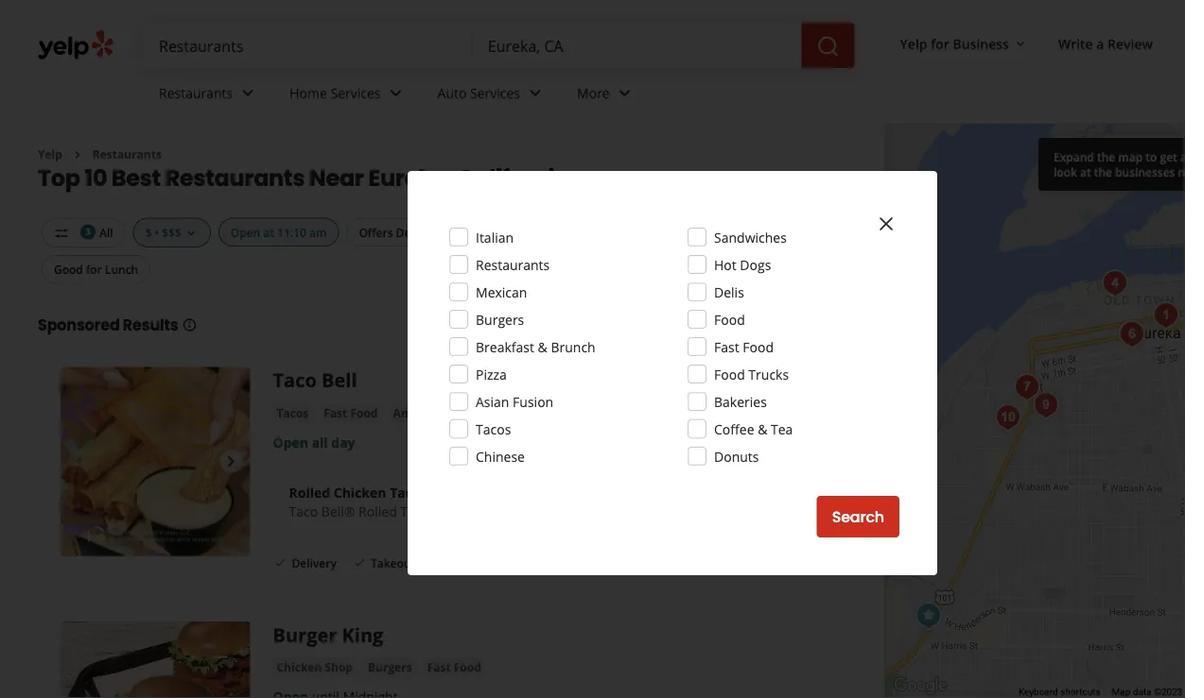 Task type: locate. For each thing, give the bounding box(es) containing it.
tacos up the open all day at the left bottom of page
[[277, 405, 309, 421]]

1 horizontal spatial 24 chevron down v2 image
[[614, 82, 636, 104]]

takeout down california
[[510, 225, 555, 240]]

services right auto
[[470, 84, 520, 102]]

2 vertical spatial fast food
[[427, 660, 481, 676]]

2 24 chevron down v2 image from the left
[[614, 82, 636, 104]]

outdoor seating button
[[695, 218, 809, 247]]

fast right 'burgers' link
[[427, 660, 451, 676]]

offers takeout button
[[461, 218, 567, 247]]

0 vertical spatial fast food button
[[320, 404, 382, 423]]

fast food right burgers button
[[427, 660, 481, 676]]

24 chevron down v2 image for more
[[614, 82, 636, 104]]

fast food up day
[[324, 405, 378, 421]]

taco up tacos link
[[273, 367, 317, 393]]

business categories element
[[144, 68, 1185, 123]]

0 vertical spatial fast
[[714, 338, 739, 356]]

1 horizontal spatial fast food link
[[423, 659, 485, 678]]

0 vertical spatial yelp
[[900, 34, 927, 52]]

fast food button up day
[[320, 404, 382, 423]]

services right home
[[331, 84, 381, 102]]

1 vertical spatial fast food
[[324, 405, 378, 421]]

filters group
[[38, 218, 813, 284]]

1 horizontal spatial burgers
[[476, 311, 524, 329]]

at
[[263, 225, 274, 240]]

for inside button
[[86, 262, 102, 277]]

outdoor
[[707, 225, 754, 240]]

None search field
[[144, 23, 858, 68]]

24 chevron down v2 image
[[385, 82, 407, 104], [614, 82, 636, 104]]

sponsored
[[38, 315, 120, 336]]

open
[[231, 225, 260, 240], [273, 433, 308, 451]]

google image
[[889, 674, 952, 699]]

0 vertical spatial fast food
[[714, 338, 774, 356]]

1 vertical spatial &
[[758, 420, 767, 438]]

for
[[931, 34, 949, 52], [86, 262, 102, 277]]

1 horizontal spatial delivery
[[396, 225, 441, 240]]

1 horizontal spatial services
[[470, 84, 520, 102]]

0 vertical spatial delivery
[[396, 225, 441, 240]]

yelp left business
[[900, 34, 927, 52]]

chicken up bell®
[[334, 484, 386, 502]]

hot
[[714, 256, 737, 274]]

shredded
[[567, 503, 627, 520]]

0 horizontal spatial fast food link
[[320, 404, 382, 423]]

10
[[84, 162, 107, 194]]

0 horizontal spatial fast food button
[[320, 404, 382, 423]]

0 vertical spatial fast food link
[[320, 404, 382, 423]]

0 vertical spatial search
[[1140, 147, 1182, 165]]

american
[[393, 405, 447, 421]]

italian
[[476, 228, 514, 246]]

1 horizontal spatial fast food
[[427, 660, 481, 676]]

& for brunch
[[538, 338, 547, 356]]

fast food
[[714, 338, 774, 356], [324, 405, 378, 421], [427, 660, 481, 676]]

0 vertical spatial rolled
[[289, 484, 330, 502]]

2 24 chevron down v2 image from the left
[[524, 82, 547, 104]]

chicken down burger
[[277, 660, 322, 676]]

delivery down eureka,
[[396, 225, 441, 240]]

offers down california
[[473, 225, 507, 240]]

0 vertical spatial &
[[538, 338, 547, 356]]

asian fusion
[[476, 393, 553, 411]]

fast food inside search dialog
[[714, 338, 774, 356]]

1 vertical spatial yelp
[[38, 147, 62, 162]]

1 horizontal spatial offers
[[473, 225, 507, 240]]

american (traditional) link
[[389, 404, 524, 423]]

1 vertical spatial fast
[[324, 405, 347, 421]]

tacos left filled
[[400, 503, 436, 520]]

0 horizontal spatial rolled
[[289, 484, 330, 502]]

0 horizontal spatial fast food
[[324, 405, 378, 421]]

1 vertical spatial burgers
[[368, 660, 412, 676]]

3
[[85, 225, 91, 238]]

1 horizontal spatial fast
[[427, 660, 451, 676]]

fast food up food trucks
[[714, 338, 774, 356]]

1 horizontal spatial for
[[931, 34, 949, 52]]

fast food for fast food button to the bottom
[[427, 660, 481, 676]]

0 horizontal spatial burgers
[[368, 660, 412, 676]]

2 horizontal spatial fast
[[714, 338, 739, 356]]

auto services link
[[422, 68, 562, 123]]

0 vertical spatial taco
[[273, 367, 317, 393]]

24 chevron down v2 image right the auto services
[[524, 82, 547, 104]]

search
[[1140, 147, 1182, 165], [832, 507, 884, 528]]

yelp for yelp link
[[38, 147, 62, 162]]

0 vertical spatial open
[[231, 225, 260, 240]]

1 vertical spatial restaurants link
[[93, 147, 162, 162]]

a
[[1096, 34, 1104, 52], [1185, 147, 1185, 165], [1180, 149, 1185, 165]]

0 horizontal spatial takeout
[[371, 556, 415, 572]]

1 horizontal spatial 24 chevron down v2 image
[[524, 82, 547, 104]]

rolled right bell®
[[359, 503, 397, 520]]

am
[[309, 225, 327, 240]]

fast food button right burgers button
[[423, 659, 485, 678]]

all
[[312, 433, 328, 451]]

restaurants link
[[144, 68, 274, 123], [93, 147, 162, 162]]

1 vertical spatial taco
[[289, 503, 318, 520]]

services inside "link"
[[470, 84, 520, 102]]

24 chevron down v2 image left auto
[[385, 82, 407, 104]]

1 horizontal spatial search
[[1140, 147, 1182, 165]]

rolled chicken tacos taco bell® rolled tacos filled with premium shredded chicken.
[[289, 484, 683, 520]]

breakfast & brunch
[[476, 338, 596, 356]]

tacos el gallo image
[[989, 399, 1027, 437]]

2 horizontal spatial fast food
[[714, 338, 774, 356]]

& left brunch
[[538, 338, 547, 356]]

fast food button
[[320, 404, 382, 423], [423, 659, 485, 678]]

yelp inside 'button'
[[900, 34, 927, 52]]

1 horizontal spatial chicken
[[334, 484, 386, 502]]

0 horizontal spatial open
[[231, 225, 260, 240]]

takeout right 16 checkmark v2 image
[[371, 556, 415, 572]]

write a review link
[[1051, 26, 1161, 61]]

fast up day
[[324, 405, 347, 421]]

food right burgers button
[[454, 660, 481, 676]]

open for open all day
[[273, 433, 308, 451]]

for left business
[[931, 34, 949, 52]]

offers inside button
[[359, 225, 393, 240]]

food down "delis"
[[714, 311, 745, 329]]

0 horizontal spatial chicken
[[277, 660, 322, 676]]

open inside open at 11:10 am button
[[231, 225, 260, 240]]

& left tea
[[758, 420, 767, 438]]

yelp
[[900, 34, 927, 52], [38, 147, 62, 162]]

1 24 chevron down v2 image from the left
[[385, 82, 407, 104]]

offers right "am"
[[359, 225, 393, 240]]

burgers down mexican
[[476, 311, 524, 329]]

16 info v2 image
[[182, 318, 197, 333]]

search inside button
[[832, 507, 884, 528]]

sort:
[[673, 172, 702, 190]]

1 vertical spatial chicken
[[277, 660, 322, 676]]

taco
[[273, 367, 317, 393], [289, 503, 318, 520]]

breakfast
[[476, 338, 534, 356]]

fast inside search dialog
[[714, 338, 739, 356]]

0 horizontal spatial offers
[[359, 225, 393, 240]]

fast for topmost fast food button
[[324, 405, 347, 421]]

open left all
[[273, 433, 308, 451]]

24 chevron down v2 image right more
[[614, 82, 636, 104]]

offers delivery
[[359, 225, 441, 240]]

0 vertical spatial restaurants link
[[144, 68, 274, 123]]

0 horizontal spatial fast
[[324, 405, 347, 421]]

24 chevron down v2 image inside more 'link'
[[614, 82, 636, 104]]

24 chevron down v2 image left home
[[237, 82, 259, 104]]

keyboard shortcuts button
[[1019, 686, 1101, 699]]

write
[[1058, 34, 1093, 52]]

sandwiches
[[714, 228, 787, 246]]

0 vertical spatial for
[[931, 34, 949, 52]]

fusion
[[513, 393, 553, 411]]

fast food for topmost fast food button
[[324, 405, 378, 421]]

home services
[[290, 84, 381, 102]]

raliberto's taco shop image
[[1177, 276, 1185, 314]]

restaurants
[[159, 84, 233, 102], [93, 147, 162, 162], [165, 162, 305, 194], [476, 256, 550, 274]]

0 horizontal spatial services
[[331, 84, 381, 102]]

delivery right 16 checkmark v2 icon
[[292, 556, 337, 572]]

24 chevron down v2 image for auto services
[[524, 82, 547, 104]]

tea
[[771, 420, 793, 438]]

paul's live from new york pizza image
[[1113, 316, 1151, 354]]

1 vertical spatial for
[[86, 262, 102, 277]]

offers inside 'button'
[[473, 225, 507, 240]]

1 horizontal spatial open
[[273, 433, 308, 451]]

chicken.
[[631, 503, 683, 520]]

open left 'at'
[[231, 225, 260, 240]]

1 horizontal spatial rolled
[[359, 503, 397, 520]]

fast for fast food button to the bottom
[[427, 660, 451, 676]]

24 chevron down v2 image inside auto services "link"
[[524, 82, 547, 104]]

delivery
[[396, 225, 441, 240], [292, 556, 337, 572]]

0 vertical spatial takeout
[[510, 225, 555, 240]]

1 services from the left
[[331, 84, 381, 102]]

16 checkmark v2 image
[[352, 556, 367, 571]]

restaurants inside search dialog
[[476, 256, 550, 274]]

2 vertical spatial fast
[[427, 660, 451, 676]]

0 horizontal spatial 24 chevron down v2 image
[[385, 82, 407, 104]]

0 horizontal spatial search
[[832, 507, 884, 528]]

yelp for business
[[900, 34, 1009, 52]]

1 vertical spatial fast food button
[[423, 659, 485, 678]]

1 24 chevron down v2 image from the left
[[237, 82, 259, 104]]

top
[[38, 162, 80, 194]]

more
[[577, 84, 610, 102]]

tacos down the american
[[390, 484, 427, 502]]

1 horizontal spatial fast food button
[[423, 659, 485, 678]]

1 vertical spatial open
[[273, 433, 308, 451]]

burgers down king
[[368, 660, 412, 676]]

for inside 'button'
[[931, 34, 949, 52]]

1 horizontal spatial yelp
[[900, 34, 927, 52]]

fast food link right burgers button
[[423, 659, 485, 678]]

24 chevron down v2 image
[[237, 82, 259, 104], [524, 82, 547, 104]]

good for lunch button
[[42, 255, 151, 284]]

1 vertical spatial search
[[832, 507, 884, 528]]

2 offers from the left
[[473, 225, 507, 240]]

24 chevron down v2 image for home services
[[385, 82, 407, 104]]

day
[[331, 433, 355, 451]]

tacos
[[277, 405, 309, 421], [476, 420, 511, 438], [390, 484, 427, 502], [400, 503, 436, 520]]

24 chevron down v2 image inside home services link
[[385, 82, 407, 104]]

services
[[331, 84, 381, 102], [470, 84, 520, 102]]

0 vertical spatial chicken
[[334, 484, 386, 502]]

bakeries
[[714, 393, 767, 411]]

2 services from the left
[[470, 84, 520, 102]]

0 vertical spatial burgers
[[476, 311, 524, 329]]

coffee
[[714, 420, 754, 438]]

fast up food trucks
[[714, 338, 739, 356]]

tacos down asian on the bottom of the page
[[476, 420, 511, 438]]

0 horizontal spatial for
[[86, 262, 102, 277]]

chicken inside button
[[277, 660, 322, 676]]

all
[[99, 225, 113, 240]]

for for good
[[86, 262, 102, 277]]

burger king link
[[273, 623, 383, 649]]

rolled up bell®
[[289, 484, 330, 502]]

1 horizontal spatial takeout
[[510, 225, 555, 240]]

dogs
[[740, 256, 771, 274]]

1 offers from the left
[[359, 225, 393, 240]]

0 horizontal spatial 24 chevron down v2 image
[[237, 82, 259, 104]]

1 horizontal spatial &
[[758, 420, 767, 438]]

map region
[[874, 0, 1185, 699]]

yelp left 16 chevron right v2 "icon"
[[38, 147, 62, 162]]

0 horizontal spatial yelp
[[38, 147, 62, 162]]

auto services
[[437, 84, 520, 102]]

for right good
[[86, 262, 102, 277]]

burgers button
[[364, 659, 416, 678]]

food
[[714, 311, 745, 329], [743, 338, 774, 356], [714, 366, 745, 384], [350, 405, 378, 421], [454, 660, 481, 676]]

0 horizontal spatial delivery
[[292, 556, 337, 572]]

taco bell
[[273, 367, 357, 393]]

previous image
[[68, 451, 91, 473]]

fast food link up day
[[320, 404, 382, 423]]

takeout
[[510, 225, 555, 240], [371, 556, 415, 572]]

yelp for yelp for business
[[900, 34, 927, 52]]

open all day
[[273, 433, 355, 451]]

1 vertical spatial rolled
[[359, 503, 397, 520]]

taco left bell®
[[289, 503, 318, 520]]

chicken shop link
[[273, 659, 357, 678]]

eureka,
[[368, 162, 453, 194]]

0 horizontal spatial &
[[538, 338, 547, 356]]

bulldoggies image
[[1027, 387, 1065, 425]]



Task type: describe. For each thing, give the bounding box(es) containing it.
near
[[309, 162, 364, 194]]

tacos inside search dialog
[[476, 420, 511, 438]]

burger king
[[273, 623, 383, 649]]

taco bell image
[[61, 367, 250, 557]]

lunch
[[105, 262, 138, 277]]

(traditional)
[[450, 405, 520, 421]]

filled
[[439, 503, 472, 520]]

food up food trucks
[[743, 338, 774, 356]]

offers takeout
[[473, 225, 555, 240]]

expand the map to get a tooltip
[[1038, 138, 1185, 191]]

close image
[[875, 213, 898, 236]]

top 10 best restaurants near eureka, california
[[38, 162, 569, 194]]

offers delivery button
[[347, 218, 453, 247]]

services for auto services
[[470, 84, 520, 102]]

search for search
[[832, 507, 884, 528]]

user actions element
[[885, 26, 1185, 64]]

map
[[1112, 687, 1131, 699]]

best
[[111, 162, 161, 194]]

24 chevron down v2 image for restaurants
[[237, 82, 259, 104]]

burger
[[273, 623, 337, 649]]

the
[[1097, 149, 1115, 165]]

tacos inside button
[[277, 405, 309, 421]]

search a
[[1140, 147, 1185, 165]]

trucks
[[748, 366, 789, 384]]

offers for offers delivery
[[359, 225, 393, 240]]

tacos link
[[273, 404, 312, 423]]

3 all
[[85, 225, 113, 240]]

good for lunch
[[54, 262, 138, 277]]

food up bakeries
[[714, 366, 745, 384]]

the grind cafe image
[[1147, 297, 1185, 335]]

expand the map to get a
[[1054, 149, 1185, 180]]

search button
[[817, 497, 899, 538]]

search image
[[817, 35, 839, 58]]

auto
[[437, 84, 467, 102]]

keyboard shortcuts
[[1019, 687, 1101, 699]]

16 checkmark v2 image
[[273, 556, 288, 571]]

11:10
[[277, 225, 306, 240]]

more link
[[562, 68, 651, 123]]

taco inside rolled chicken tacos taco bell® rolled tacos filled with premium shredded chicken.
[[289, 503, 318, 520]]

asian
[[476, 393, 509, 411]]

get
[[1160, 149, 1177, 165]]

yelp for business button
[[892, 26, 1036, 61]]

taco bell image
[[910, 598, 948, 636]]

hot dogs
[[714, 256, 771, 274]]

home
[[290, 84, 327, 102]]

chicken shop
[[277, 660, 353, 676]]

write a review
[[1058, 34, 1153, 52]]

16 filter v2 image
[[54, 226, 69, 241]]

a for write
[[1096, 34, 1104, 52]]

results
[[123, 315, 178, 336]]

1 vertical spatial delivery
[[292, 556, 337, 572]]

good
[[54, 262, 83, 277]]

food trucks
[[714, 366, 789, 384]]

los bagels image
[[1096, 265, 1134, 303]]

king
[[342, 623, 383, 649]]

keyboard
[[1019, 687, 1058, 699]]

map
[[1118, 149, 1143, 165]]

1 vertical spatial fast food link
[[423, 659, 485, 678]]

offers for offers takeout
[[473, 225, 507, 240]]

& for tea
[[758, 420, 767, 438]]

a inside expand the map to get a
[[1180, 149, 1185, 165]]

to
[[1146, 149, 1157, 165]]

donuts
[[714, 448, 759, 466]]

burgers inside button
[[368, 660, 412, 676]]

16 chevron down v2 image
[[1013, 37, 1028, 52]]

delivery inside button
[[396, 225, 441, 240]]

chinese
[[476, 448, 525, 466]]

search dialog
[[0, 0, 1185, 699]]

open at 11:10 am
[[231, 225, 327, 240]]

open for open at 11:10 am
[[231, 225, 260, 240]]

with
[[475, 503, 503, 520]]

outdoor seating
[[707, 225, 797, 240]]

bell
[[322, 367, 357, 393]]

american (traditional) button
[[389, 404, 524, 423]]

slideshow element
[[61, 367, 250, 557]]

services for home services
[[331, 84, 381, 102]]

a for search
[[1185, 147, 1185, 165]]

next image
[[220, 451, 243, 473]]

shortcuts
[[1060, 687, 1101, 699]]

business
[[953, 34, 1009, 52]]

brunch
[[551, 338, 596, 356]]

1 vertical spatial takeout
[[371, 556, 415, 572]]

tacos button
[[273, 404, 312, 423]]

bell®
[[321, 503, 355, 520]]

16 chevron right v2 image
[[70, 147, 85, 163]]

food up day
[[350, 405, 378, 421]]

delis
[[714, 283, 744, 301]]

american (traditional)
[[393, 405, 520, 421]]

sponsored results
[[38, 315, 178, 336]]

pizza
[[476, 366, 507, 384]]

burgers inside search dialog
[[476, 311, 524, 329]]

data
[[1133, 687, 1152, 699]]

yelp link
[[38, 147, 62, 162]]

shop
[[325, 660, 353, 676]]

takeout inside 'button'
[[510, 225, 555, 240]]

©2023
[[1154, 687, 1183, 699]]

for for yelp
[[931, 34, 949, 52]]

california
[[457, 162, 569, 194]]

coffee & tea
[[714, 420, 793, 438]]

taco bell link
[[273, 367, 357, 393]]

search for search a
[[1140, 147, 1182, 165]]

expand
[[1054, 149, 1094, 165]]

panda cafe image
[[1008, 369, 1046, 407]]

chicken inside rolled chicken tacos taco bell® rolled tacos filled with premium shredded chicken.
[[334, 484, 386, 502]]

review
[[1108, 34, 1153, 52]]

premium
[[507, 503, 564, 520]]

mexican
[[476, 283, 527, 301]]

chicken shop button
[[273, 659, 357, 678]]

restaurants inside the business categories element
[[159, 84, 233, 102]]



Task type: vqa. For each thing, say whether or not it's contained in the screenshot.
rightmost 16 review v2 icon
no



